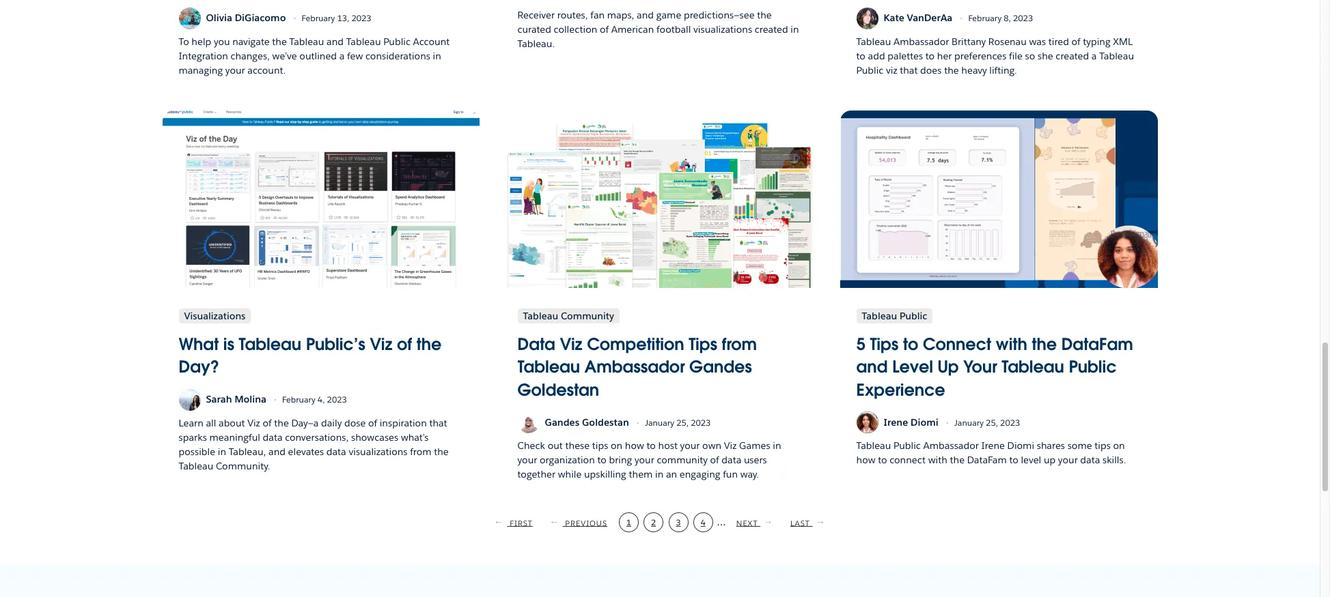 Task type: describe. For each thing, give the bounding box(es) containing it.
tableau up 5
[[862, 310, 897, 322]]

to
[[179, 35, 189, 48]]

all
[[206, 417, 216, 430]]

your down check
[[518, 455, 537, 467]]

tips inside tableau public ambassador irene diomi shares some tips on how to connect with the datafam to level up your data skills.
[[1095, 440, 1111, 453]]

5 tips to connect with the datafam and level up your tableau public experience link
[[857, 333, 1142, 402]]

users
[[744, 455, 767, 467]]

organization
[[540, 455, 595, 467]]

tableau,
[[229, 446, 266, 458]]

to inside 5 tips to connect with the datafam and level up your tableau public experience
[[903, 334, 919, 355]]

football
[[657, 23, 691, 35]]

skills.
[[1103, 455, 1126, 467]]

tips inside check out these tips on how to host your own viz games in your organization to bring your community of data users together while upskilling them in an engaging fun way.
[[592, 440, 608, 453]]

ambassador inside data viz competition tips from tableau ambassador gandes goldestan
[[585, 357, 685, 378]]

with inside tableau public ambassador irene diomi shares some tips on how to connect with the datafam to level up your data skills.
[[928, 455, 948, 467]]

data down the 'conversations,'
[[327, 446, 346, 458]]

viz inside check out these tips on how to host your own viz games in your organization to bring your community of data users together while upskilling them in an engaging fun way.
[[724, 440, 737, 453]]

your up them
[[635, 455, 654, 467]]

datafam inside tableau public ambassador irene diomi shares some tips on how to connect with the datafam to level up your data skills.
[[967, 455, 1007, 467]]

olivia
[[206, 12, 232, 24]]

community
[[561, 310, 614, 322]]

elevates
[[288, 446, 324, 458]]

routes,
[[557, 9, 588, 21]]

does
[[921, 64, 942, 76]]

account.
[[248, 64, 286, 76]]

2023 right 13,
[[352, 13, 372, 23]]

your inside to help you navigate the tableau and tableau public account integration changes, we've outlined a few considerations in managing your account.
[[225, 64, 245, 76]]

the inside tableau ambassador brittany rosenau was tired of typing xml to add palettes to her preferences file so she created a tableau public viz that does the heavy lifting.
[[944, 64, 959, 76]]

and inside learn all about viz of the day—a daily dose of inspiration that sparks meaningful data conversations, showcases what's possible in tableau, and elevates data visualizations from the tableau community.
[[269, 446, 286, 458]]

navigate
[[233, 35, 270, 48]]

4 link
[[693, 513, 713, 533]]

you
[[214, 35, 230, 48]]

viz inside 'what is tableau public's viz of the day?'
[[370, 334, 393, 355]]

january for goldestan
[[645, 418, 674, 428]]

tips inside data viz competition tips from tableau ambassador gandes goldestan
[[689, 334, 717, 355]]

is
[[223, 334, 234, 355]]

to left add
[[857, 50, 866, 62]]

irene inside tableau public ambassador irene diomi shares some tips on how to connect with the datafam to level up your data skills.
[[982, 440, 1005, 453]]

1 vertical spatial goldestan
[[582, 417, 629, 429]]

13,
[[337, 13, 349, 23]]

competition
[[587, 334, 684, 355]]

out
[[548, 440, 563, 453]]

created inside tableau ambassador brittany rosenau was tired of typing xml to add palettes to her preferences file so she created a tableau public viz that does the heavy lifting.
[[1056, 50, 1089, 62]]

file
[[1009, 50, 1023, 62]]

how inside check out these tips on how to host your own viz games in your organization to bring your community of data users together while upskilling them in an engaging fun way.
[[625, 440, 644, 453]]

daily
[[321, 417, 342, 430]]

1 link
[[619, 513, 639, 533]]

irene diomi
[[884, 417, 939, 429]]

what
[[179, 334, 219, 355]]

cards element
[[162, 0, 1158, 499]]

preferences
[[955, 50, 1007, 62]]

data
[[518, 334, 555, 355]]

learn
[[179, 417, 203, 430]]

tableau.
[[518, 37, 555, 50]]

dose
[[344, 417, 366, 430]]

way.
[[741, 469, 759, 481]]

8,
[[1004, 13, 1011, 23]]

vanderaa
[[907, 12, 953, 24]]

0 horizontal spatial gandes
[[545, 417, 580, 429]]

…
[[717, 515, 726, 530]]

data inside tableau public ambassador irene diomi shares some tips on how to connect with the datafam to level up your data skills.
[[1081, 455, 1100, 467]]

4,
[[318, 395, 325, 405]]

digiacomo
[[235, 12, 286, 24]]

game
[[656, 9, 682, 21]]

from inside learn all about viz of the day—a daily dose of inspiration that sparks meaningful data conversations, showcases what's possible in tableau, and elevates data visualizations from the tableau community.
[[410, 446, 432, 458]]

bring
[[609, 455, 632, 467]]

typing
[[1083, 35, 1111, 48]]

what is tableau public's viz of the day? link
[[179, 333, 464, 379]]

data up tableau,
[[263, 432, 283, 444]]

in inside learn all about viz of the day—a daily dose of inspiration that sparks meaningful data conversations, showcases what's possible in tableau, and elevates data visualizations from the tableau community.
[[218, 446, 226, 458]]

a inside tableau ambassador brittany rosenau was tired of typing xml to add palettes to her preferences file so she created a tableau public viz that does the heavy lifting.
[[1092, 50, 1097, 62]]

and inside to help you navigate the tableau and tableau public account integration changes, we've outlined a few considerations in managing your account.
[[327, 35, 344, 48]]

public inside to help you navigate the tableau and tableau public account integration changes, we've outlined a few considerations in managing your account.
[[383, 35, 411, 48]]

connect
[[923, 334, 992, 355]]

of inside receiver routes, fan maps, and game predictions—see the curated collection of american football visualizations created in tableau.
[[600, 23, 609, 35]]

tableau community
[[523, 310, 614, 322]]

february for preferences
[[969, 13, 1002, 23]]

tableau up data
[[523, 310, 558, 322]]

possible
[[179, 446, 215, 458]]

tableau inside 5 tips to connect with the datafam and level up your tableau public experience
[[1002, 357, 1065, 378]]

that inside learn all about viz of the day—a daily dose of inspiration that sparks meaningful data conversations, showcases what's possible in tableau, and elevates data visualizations from the tableau community.
[[429, 417, 447, 430]]

your
[[964, 357, 997, 378]]

games
[[739, 440, 771, 453]]

the inside receiver routes, fan maps, and game predictions—see the curated collection of american football visualizations created in tableau.
[[757, 9, 772, 21]]

your up the community
[[680, 440, 700, 453]]

maps,
[[607, 9, 634, 21]]

25, for tips
[[677, 418, 689, 428]]

sarah molina
[[206, 394, 266, 406]]

help
[[192, 35, 211, 48]]

account
[[413, 35, 450, 48]]

2023 for 5 tips to connect with the datafam and level up your tableau public experience
[[1000, 418, 1020, 428]]

tired
[[1049, 35, 1069, 48]]

an
[[666, 469, 677, 481]]

so
[[1025, 50, 1035, 62]]

0 horizontal spatial irene
[[884, 417, 908, 429]]

to left host
[[647, 440, 656, 453]]

to up does
[[926, 50, 935, 62]]

2023 for what is tableau public's viz of the day?
[[327, 395, 347, 405]]

that inside tableau ambassador brittany rosenau was tired of typing xml to add palettes to her preferences file so she created a tableau public viz that does the heavy lifting.
[[900, 64, 918, 76]]

goldestan inside data viz competition tips from tableau ambassador gandes goldestan
[[518, 380, 599, 401]]

kate vanderaa
[[884, 12, 953, 24]]

visualizations
[[184, 310, 246, 322]]

together
[[518, 469, 556, 481]]

on inside check out these tips on how to host your own viz games in your organization to bring your community of data users together while upskilling them in an engaging fun way.
[[611, 440, 623, 453]]

your inside tableau public ambassador irene diomi shares some tips on how to connect with the datafam to level up your data skills.
[[1058, 455, 1078, 467]]

kate
[[884, 12, 905, 24]]

outlined
[[300, 50, 337, 62]]

community
[[657, 455, 708, 467]]

of inside check out these tips on how to host your own viz games in your organization to bring your community of data users together while upskilling them in an engaging fun way.
[[710, 455, 719, 467]]

gandes goldestan
[[545, 417, 629, 429]]

2023 for data viz competition tips from tableau ambassador gandes goldestan
[[691, 418, 711, 428]]

receiver
[[518, 9, 555, 21]]

previous
[[565, 519, 608, 528]]

visualizations inside learn all about viz of the day—a daily dose of inspiration that sparks meaningful data conversations, showcases what's possible in tableau, and elevates data visualizations from the tableau community.
[[349, 446, 408, 458]]

shares
[[1037, 440, 1065, 453]]

xml
[[1113, 35, 1133, 48]]

data viz competition tips from tableau ambassador gandes goldestan link
[[518, 333, 803, 402]]

25, for connect
[[986, 418, 998, 428]]

first
[[510, 519, 533, 528]]



Task type: locate. For each thing, give the bounding box(es) containing it.
0 horizontal spatial that
[[429, 417, 447, 430]]

the inside 5 tips to connect with the datafam and level up your tableau public experience
[[1032, 334, 1057, 355]]

and down 5
[[857, 357, 888, 378]]

25,
[[677, 418, 689, 428], [986, 418, 998, 428]]

gandes
[[690, 357, 752, 378], [545, 417, 580, 429]]

2 on from the left
[[1114, 440, 1125, 453]]

25, up host
[[677, 418, 689, 428]]

data
[[263, 432, 283, 444], [327, 446, 346, 458], [722, 455, 742, 467], [1081, 455, 1100, 467]]

february
[[302, 13, 335, 23], [969, 13, 1002, 23], [282, 395, 316, 405]]

viz right public's
[[370, 334, 393, 355]]

january up host
[[645, 418, 674, 428]]

how up bring
[[625, 440, 644, 453]]

1 25, from the left
[[677, 418, 689, 428]]

tips
[[689, 334, 717, 355], [870, 334, 899, 355]]

tips inside 5 tips to connect with the datafam and level up your tableau public experience
[[870, 334, 899, 355]]

1 horizontal spatial tips
[[870, 334, 899, 355]]

up
[[1044, 455, 1056, 467]]

0 horizontal spatial on
[[611, 440, 623, 453]]

experience
[[857, 380, 945, 401]]

2 a from the left
[[1092, 50, 1097, 62]]

1 horizontal spatial 25,
[[986, 418, 998, 428]]

diomi up level
[[1008, 440, 1035, 453]]

check out these tips on how to host your own viz games in your organization to bring your community of data users together while upskilling them in an engaging fun way.
[[518, 440, 781, 481]]

tableau up add
[[857, 35, 891, 48]]

your right up
[[1058, 455, 1078, 467]]

learn all about viz of the day—a daily dose of inspiration that sparks meaningful data conversations, showcases what's possible in tableau, and elevates data visualizations from the tableau community.
[[179, 417, 449, 473]]

1 vertical spatial gandes
[[545, 417, 580, 429]]

of
[[600, 23, 609, 35], [1072, 35, 1081, 48], [397, 334, 412, 355], [263, 417, 272, 430], [368, 417, 377, 430], [710, 455, 719, 467]]

0 vertical spatial from
[[722, 334, 757, 355]]

tips
[[592, 440, 608, 453], [1095, 440, 1111, 453]]

tableau inside learn all about viz of the day—a daily dose of inspiration that sparks meaningful data conversations, showcases what's possible in tableau, and elevates data visualizations from the tableau community.
[[179, 460, 213, 473]]

on up bring
[[611, 440, 623, 453]]

1 horizontal spatial visualizations
[[694, 23, 752, 35]]

with right connect
[[928, 455, 948, 467]]

visualizations down predictions—see
[[694, 23, 752, 35]]

2 tips from the left
[[1095, 440, 1111, 453]]

tableau inside 'what is tableau public's viz of the day?'
[[239, 334, 301, 355]]

irene left shares
[[982, 440, 1005, 453]]

1 vertical spatial how
[[857, 455, 876, 467]]

5
[[857, 334, 866, 355]]

tips right the these
[[592, 440, 608, 453]]

viz down tableau community
[[560, 334, 583, 355]]

1 horizontal spatial january
[[955, 418, 984, 428]]

gandes inside data viz competition tips from tableau ambassador gandes goldestan
[[690, 357, 752, 378]]

1 horizontal spatial january 25, 2023
[[955, 418, 1020, 428]]

2023 right 4,
[[327, 395, 347, 405]]

your
[[225, 64, 245, 76], [680, 440, 700, 453], [518, 455, 537, 467], [635, 455, 654, 467], [1058, 455, 1078, 467]]

public inside tableau public ambassador irene diomi shares some tips on how to connect with the datafam to level up your data skills.
[[894, 440, 921, 453]]

to left level
[[1010, 455, 1019, 467]]

collection
[[554, 23, 597, 35]]

0 horizontal spatial created
[[755, 23, 788, 35]]

1 vertical spatial ambassador
[[585, 357, 685, 378]]

tableau
[[289, 35, 324, 48], [346, 35, 381, 48], [857, 35, 891, 48], [1100, 50, 1134, 62], [523, 310, 558, 322], [862, 310, 897, 322], [239, 334, 301, 355], [518, 357, 580, 378], [1002, 357, 1065, 378], [857, 440, 891, 453], [179, 460, 213, 473]]

february 4, 2023
[[282, 395, 347, 405]]

tableau down data
[[518, 357, 580, 378]]

0 horizontal spatial diomi
[[911, 417, 939, 429]]

1 horizontal spatial a
[[1092, 50, 1097, 62]]

inspiration
[[380, 417, 427, 430]]

1 tips from the left
[[689, 334, 717, 355]]

1 horizontal spatial diomi
[[1008, 440, 1035, 453]]

diomi down experience
[[911, 417, 939, 429]]

ambassador down competition
[[585, 357, 685, 378]]

goldestan up the these
[[582, 417, 629, 429]]

community.
[[216, 460, 270, 473]]

next
[[737, 519, 758, 528]]

tableau right is
[[239, 334, 301, 355]]

2 january 25, 2023 from the left
[[955, 418, 1020, 428]]

1 horizontal spatial gandes
[[690, 357, 752, 378]]

data up fun
[[722, 455, 742, 467]]

2 january from the left
[[955, 418, 984, 428]]

conversations,
[[285, 432, 349, 444]]

0 vertical spatial created
[[755, 23, 788, 35]]

data down some
[[1081, 455, 1100, 467]]

the inside 'what is tableau public's viz of the day?'
[[417, 334, 442, 355]]

to left connect
[[878, 455, 887, 467]]

0 vertical spatial diomi
[[911, 417, 939, 429]]

2023 right 8,
[[1013, 13, 1033, 23]]

tableau inside data viz competition tips from tableau ambassador gandes goldestan
[[518, 357, 580, 378]]

0 horizontal spatial with
[[928, 455, 948, 467]]

these
[[565, 440, 590, 453]]

1 tips from the left
[[592, 440, 608, 453]]

of inside tableau ambassador brittany rosenau was tired of typing xml to add palettes to her preferences file so she created a tableau public viz that does the heavy lifting.
[[1072, 35, 1081, 48]]

1 on from the left
[[611, 440, 623, 453]]

1 horizontal spatial datafam
[[1062, 334, 1133, 355]]

was
[[1029, 35, 1046, 48]]

1 horizontal spatial on
[[1114, 440, 1125, 453]]

february 13, 2023
[[302, 13, 372, 23]]

with up your
[[996, 334, 1028, 355]]

visualizations down showcases on the left of page
[[349, 446, 408, 458]]

1
[[626, 518, 631, 528]]

1 horizontal spatial from
[[722, 334, 757, 355]]

1 vertical spatial irene
[[982, 440, 1005, 453]]

public's
[[306, 334, 365, 355]]

day?
[[179, 357, 219, 378]]

to up upskilling
[[598, 455, 607, 467]]

0 vertical spatial irene
[[884, 417, 908, 429]]

viz inside learn all about viz of the day—a daily dose of inspiration that sparks meaningful data conversations, showcases what's possible in tableau, and elevates data visualizations from the tableau community.
[[248, 417, 260, 430]]

1 january from the left
[[645, 418, 674, 428]]

created inside receiver routes, fan maps, and game predictions—see the curated collection of american football visualizations created in tableau.
[[755, 23, 788, 35]]

1 vertical spatial created
[[1056, 50, 1089, 62]]

data inside check out these tips on how to host your own viz games in your organization to bring your community of data users together while upskilling them in an engaging fun way.
[[722, 455, 742, 467]]

tableau ambassador brittany rosenau was tired of typing xml to add palettes to her preferences file so she created a tableau public viz that does the heavy lifting.
[[857, 35, 1134, 76]]

0 horizontal spatial january
[[645, 418, 674, 428]]

1 vertical spatial diomi
[[1008, 440, 1035, 453]]

she
[[1038, 50, 1054, 62]]

fun
[[723, 469, 738, 481]]

ambassador inside tableau ambassador brittany rosenau was tired of typing xml to add palettes to her preferences file so she created a tableau public viz that does the heavy lifting.
[[894, 35, 949, 48]]

3 link
[[669, 513, 688, 533]]

1 horizontal spatial with
[[996, 334, 1028, 355]]

diomi inside tableau public ambassador irene diomi shares some tips on how to connect with the datafam to level up your data skills.
[[1008, 440, 1035, 453]]

1 a from the left
[[339, 50, 345, 62]]

february for a
[[302, 13, 335, 23]]

tableau public ambassador irene diomi shares some tips on how to connect with the datafam to level up your data skills.
[[857, 440, 1126, 467]]

0 horizontal spatial datafam
[[967, 455, 1007, 467]]

tableau inside tableau public ambassador irene diomi shares some tips on how to connect with the datafam to level up your data skills.
[[857, 440, 891, 453]]

in
[[791, 23, 799, 35], [433, 50, 441, 62], [773, 440, 781, 453], [218, 446, 226, 458], [655, 469, 664, 481]]

on up the skills.
[[1114, 440, 1125, 453]]

molina
[[235, 394, 266, 406]]

0 vertical spatial goldestan
[[518, 380, 599, 401]]

1 horizontal spatial irene
[[982, 440, 1005, 453]]

2
[[651, 518, 656, 528]]

tableau down possible
[[179, 460, 213, 473]]

some
[[1068, 440, 1092, 453]]

public inside 5 tips to connect with the datafam and level up your tableau public experience
[[1069, 357, 1117, 378]]

changes,
[[231, 50, 270, 62]]

1 vertical spatial with
[[928, 455, 948, 467]]

a left few
[[339, 50, 345, 62]]

viz right own
[[724, 440, 737, 453]]

irene down experience
[[884, 417, 908, 429]]

a inside to help you navigate the tableau and tableau public account integration changes, we've outlined a few considerations in managing your account.
[[339, 50, 345, 62]]

2023 up own
[[691, 418, 711, 428]]

own
[[703, 440, 722, 453]]

that down palettes
[[900, 64, 918, 76]]

february left 4,
[[282, 395, 316, 405]]

0 vertical spatial how
[[625, 440, 644, 453]]

tableau down xml
[[1100, 50, 1134, 62]]

datafam inside 5 tips to connect with the datafam and level up your tableau public experience
[[1062, 334, 1133, 355]]

january up tableau public ambassador irene diomi shares some tips on how to connect with the datafam to level up your data skills.
[[955, 418, 984, 428]]

0 horizontal spatial january 25, 2023
[[645, 418, 711, 428]]

0 vertical spatial gandes
[[690, 357, 752, 378]]

about
[[219, 417, 245, 430]]

2 tips from the left
[[870, 334, 899, 355]]

visualizations inside receiver routes, fan maps, and game predictions—see the curated collection of american football visualizations created in tableau.
[[694, 23, 752, 35]]

from inside data viz competition tips from tableau ambassador gandes goldestan
[[722, 334, 757, 355]]

meaningful
[[209, 432, 260, 444]]

january 25, 2023
[[645, 418, 711, 428], [955, 418, 1020, 428]]

goldestan up gandes goldestan
[[518, 380, 599, 401]]

0 horizontal spatial 25,
[[677, 418, 689, 428]]

what's
[[401, 432, 429, 444]]

managing
[[179, 64, 223, 76]]

predictions—see
[[684, 9, 755, 21]]

how inside tableau public ambassador irene diomi shares some tips on how to connect with the datafam to level up your data skills.
[[857, 455, 876, 467]]

tableau up few
[[346, 35, 381, 48]]

the inside tableau public ambassador irene diomi shares some tips on how to connect with the datafam to level up your data skills.
[[950, 455, 965, 467]]

viz
[[886, 64, 898, 76]]

ambassador inside tableau public ambassador irene diomi shares some tips on how to connect with the datafam to level up your data skills.
[[924, 440, 979, 453]]

on inside tableau public ambassador irene diomi shares some tips on how to connect with the datafam to level up your data skills.
[[1114, 440, 1125, 453]]

add
[[868, 50, 885, 62]]

last
[[791, 519, 810, 528]]

0 vertical spatial that
[[900, 64, 918, 76]]

and inside 5 tips to connect with the datafam and level up your tableau public experience
[[857, 357, 888, 378]]

2023 up tableau public ambassador irene diomi shares some tips on how to connect with the datafam to level up your data skills.
[[1000, 418, 1020, 428]]

what is tableau public's viz of the day?
[[179, 334, 442, 378]]

check
[[518, 440, 545, 453]]

viz inside data viz competition tips from tableau ambassador gandes goldestan
[[560, 334, 583, 355]]

your down changes,
[[225, 64, 245, 76]]

0 vertical spatial datafam
[[1062, 334, 1133, 355]]

considerations
[[366, 50, 430, 62]]

0 horizontal spatial a
[[339, 50, 345, 62]]

to help you navigate the tableau and tableau public account integration changes, we've outlined a few considerations in managing your account.
[[179, 35, 450, 76]]

a down typing
[[1092, 50, 1097, 62]]

and inside receiver routes, fan maps, and game predictions—see the curated collection of american football visualizations created in tableau.
[[637, 9, 654, 21]]

january for level
[[955, 418, 984, 428]]

february left 8,
[[969, 13, 1002, 23]]

tips right competition
[[689, 334, 717, 355]]

next link
[[729, 515, 780, 532]]

from
[[722, 334, 757, 355], [410, 446, 432, 458]]

25, up tableau public ambassador irene diomi shares some tips on how to connect with the datafam to level up your data skills.
[[986, 418, 998, 428]]

palettes
[[888, 50, 923, 62]]

0 vertical spatial visualizations
[[694, 23, 752, 35]]

we've
[[272, 50, 297, 62]]

with inside 5 tips to connect with the datafam and level up your tableau public experience
[[996, 334, 1028, 355]]

curated
[[518, 23, 551, 35]]

1 vertical spatial that
[[429, 417, 447, 430]]

public inside tableau ambassador brittany rosenau was tired of typing xml to add palettes to her preferences file so she created a tableau public viz that does the heavy lifting.
[[857, 64, 884, 76]]

0 horizontal spatial tips
[[689, 334, 717, 355]]

0 vertical spatial with
[[996, 334, 1028, 355]]

1 horizontal spatial how
[[857, 455, 876, 467]]

created
[[755, 23, 788, 35], [1056, 50, 1089, 62]]

january 25, 2023 up host
[[645, 418, 711, 428]]

0 horizontal spatial how
[[625, 440, 644, 453]]

2 25, from the left
[[986, 418, 998, 428]]

and up outlined
[[327, 35, 344, 48]]

in inside to help you navigate the tableau and tableau public account integration changes, we've outlined a few considerations in managing your account.
[[433, 50, 441, 62]]

sarah
[[206, 394, 232, 406]]

0 horizontal spatial from
[[410, 446, 432, 458]]

1 horizontal spatial created
[[1056, 50, 1089, 62]]

3
[[676, 518, 681, 528]]

previous link
[[543, 515, 615, 532]]

1 horizontal spatial that
[[900, 64, 918, 76]]

february left 13,
[[302, 13, 335, 23]]

ambassador up palettes
[[894, 35, 949, 48]]

1 vertical spatial visualizations
[[349, 446, 408, 458]]

january 25, 2023 for connect
[[955, 418, 1020, 428]]

receiver routes, fan maps, and game predictions—see the curated collection of american football visualizations created in tableau.
[[518, 9, 799, 50]]

the inside to help you navigate the tableau and tableau public account integration changes, we've outlined a few considerations in managing your account.
[[272, 35, 287, 48]]

lifting.
[[990, 64, 1017, 76]]

january 25, 2023 for tips
[[645, 418, 711, 428]]

to up level
[[903, 334, 919, 355]]

that right inspiration
[[429, 417, 447, 430]]

tableau up outlined
[[289, 35, 324, 48]]

2 vertical spatial ambassador
[[924, 440, 979, 453]]

january 25, 2023 up tableau public ambassador irene diomi shares some tips on how to connect with the datafam to level up your data skills.
[[955, 418, 1020, 428]]

first link
[[488, 515, 540, 532]]

0 vertical spatial ambassador
[[894, 35, 949, 48]]

upskilling
[[584, 469, 627, 481]]

tableau up connect
[[857, 440, 891, 453]]

connect
[[890, 455, 926, 467]]

american
[[611, 23, 654, 35]]

tips right 5
[[870, 334, 899, 355]]

of inside 'what is tableau public's viz of the day?'
[[397, 334, 412, 355]]

how left connect
[[857, 455, 876, 467]]

1 january 25, 2023 from the left
[[645, 418, 711, 428]]

0 horizontal spatial visualizations
[[349, 446, 408, 458]]

1 vertical spatial from
[[410, 446, 432, 458]]

in inside receiver routes, fan maps, and game predictions—see the curated collection of american football visualizations created in tableau.
[[791, 23, 799, 35]]

goldestan
[[518, 380, 599, 401], [582, 417, 629, 429]]

and up american
[[637, 9, 654, 21]]

brittany
[[952, 35, 986, 48]]

tips up the skills.
[[1095, 440, 1111, 453]]

5 tips to connect with the datafam and level up your tableau public experience
[[857, 334, 1133, 401]]

1 horizontal spatial tips
[[1095, 440, 1111, 453]]

tableau right your
[[1002, 357, 1065, 378]]

up
[[938, 357, 959, 378]]

0 horizontal spatial tips
[[592, 440, 608, 453]]

engaging
[[680, 469, 721, 481]]

ambassador up connect
[[924, 440, 979, 453]]

and left elevates
[[269, 446, 286, 458]]

data viz competition tips from tableau ambassador gandes goldestan
[[518, 334, 757, 401]]

viz right about
[[248, 417, 260, 430]]

1 vertical spatial datafam
[[967, 455, 1007, 467]]

showcases
[[351, 432, 399, 444]]

january
[[645, 418, 674, 428], [955, 418, 984, 428]]



Task type: vqa. For each thing, say whether or not it's contained in the screenshot.
the Last Name text field
no



